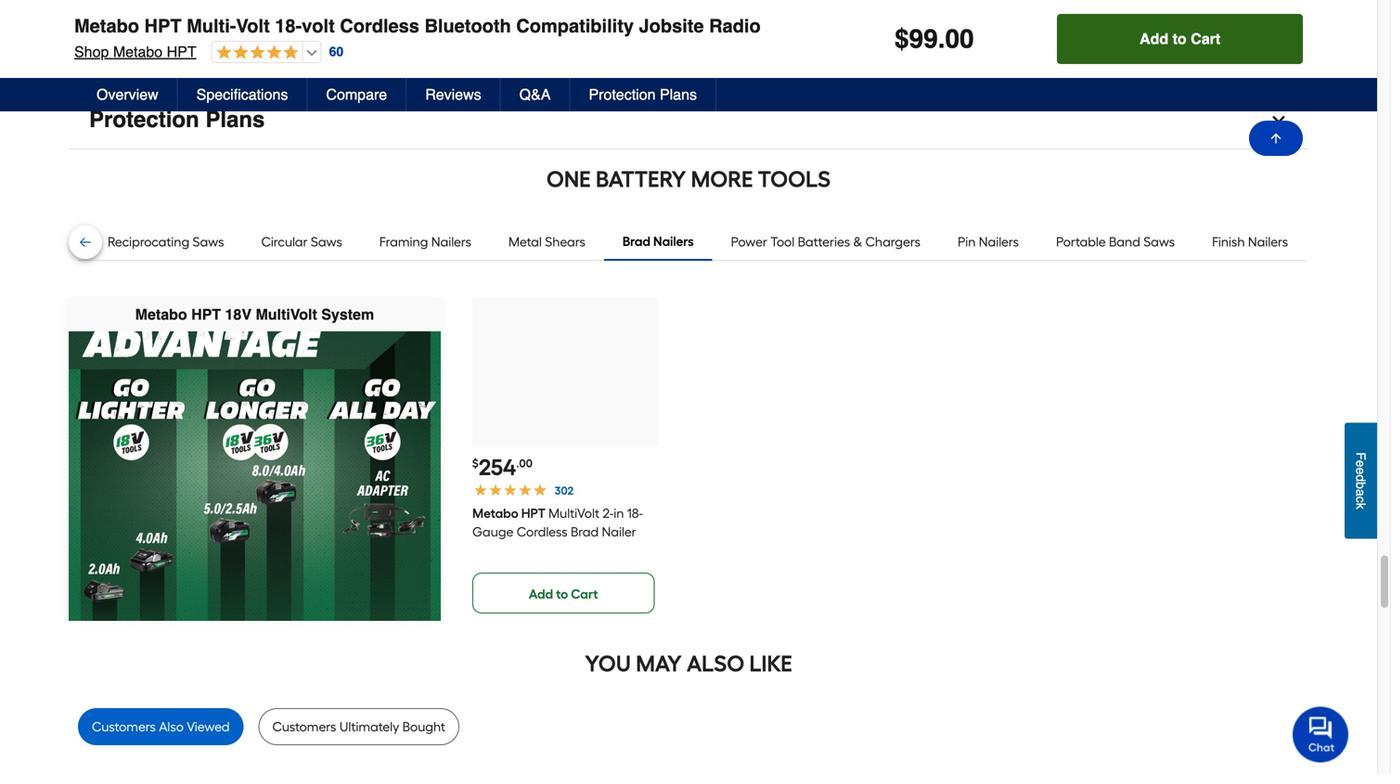 Task type: describe. For each thing, give the bounding box(es) containing it.
00
[[945, 24, 974, 54]]

0 horizontal spatial also
[[159, 719, 184, 735]]

nailers for framing nailers
[[431, 234, 471, 250]]

nailers for pin nailers
[[979, 234, 1019, 250]]

more
[[691, 166, 753, 193]]

portable band saws button
[[1038, 224, 1194, 261]]

customers ultimately bought
[[272, 719, 445, 735]]

reviews button
[[407, 78, 501, 111]]

customers for customers also viewed
[[92, 719, 156, 735]]

2 e from the top
[[1354, 467, 1369, 474]]

finish
[[1212, 234, 1245, 250]]

plans for protection plans button on top of one battery more tools
[[205, 107, 265, 132]]

f e e d b a c k
[[1354, 452, 1369, 509]]

jobsite
[[639, 15, 704, 37]]

compare button
[[308, 78, 407, 111]]

reviews
[[425, 86, 481, 103]]

$ for 254
[[472, 457, 479, 470]]

one battery more tools image
[[472, 298, 659, 447]]

multi-
[[187, 15, 236, 37]]

reciprocating saws
[[108, 234, 224, 250]]

circular saws
[[261, 234, 342, 250]]

saws for circular saws
[[311, 234, 342, 250]]

cordless inside multivolt 2-in 18- gauge cordless brad nailer
[[517, 524, 567, 540]]

like
[[749, 650, 792, 677]]

finish nailers
[[1212, 234, 1288, 250]]

q&a button
[[501, 78, 570, 111]]

shears
[[545, 234, 586, 250]]

tool
[[771, 234, 795, 250]]

band
[[1109, 234, 1141, 250]]

f e e d b a c k button
[[1345, 423, 1377, 539]]

specifications
[[196, 86, 288, 103]]

in
[[614, 505, 624, 521]]

0 horizontal spatial 18-
[[275, 15, 302, 37]]

metabo for metabo hpt
[[472, 505, 518, 521]]

nailers for finish nailers
[[1248, 234, 1288, 250]]

protection for protection plans button on top of one battery more tools
[[89, 107, 199, 132]]

protection plans button down jobsite
[[570, 78, 717, 111]]

pin
[[958, 234, 976, 250]]

add to cart link
[[472, 573, 655, 614]]

1 vertical spatial protection plans
[[89, 107, 265, 132]]

bluetooth
[[425, 15, 511, 37]]

cart inside 'button'
[[1191, 30, 1221, 47]]

metabo for metabo hpt 18v multivolt system
[[135, 306, 187, 323]]

cart inside "link"
[[571, 586, 598, 602]]

system
[[321, 306, 374, 323]]

60
[[329, 44, 344, 59]]

hpt down multi- on the left top of page
[[167, 43, 196, 60]]

you may also like
[[585, 650, 792, 677]]

reciprocating saws button
[[89, 224, 243, 261]]

specifications button
[[178, 78, 308, 111]]

to inside 'button'
[[1173, 30, 1187, 47]]

&
[[853, 234, 862, 250]]

nailer
[[602, 524, 636, 540]]

254 list item
[[472, 298, 659, 614]]

portable band saws
[[1056, 234, 1175, 250]]

volt
[[302, 15, 335, 37]]

circular saws button
[[243, 224, 361, 261]]

metabo for metabo hpt multi-volt 18-volt cordless bluetooth compatibility jobsite radio
[[74, 15, 139, 37]]

volt
[[236, 15, 270, 37]]

reciprocating
[[108, 234, 190, 250]]

viewed
[[187, 719, 230, 735]]

chargers
[[866, 234, 921, 250]]

18v
[[225, 306, 252, 323]]

customers for customers ultimately bought
[[272, 719, 336, 735]]

portable
[[1056, 234, 1106, 250]]

metabo hpt
[[472, 505, 545, 521]]

arrow up image
[[1269, 131, 1284, 146]]

battery
[[596, 166, 686, 193]]

metabo hpt 18v multivolt system
[[135, 306, 374, 323]]

finish nailers button
[[1194, 224, 1307, 261]]

0 vertical spatial cordless
[[340, 15, 419, 37]]

power tool batteries & chargers button
[[712, 224, 939, 261]]

brad nailers
[[623, 234, 694, 249]]

ultimately
[[339, 719, 399, 735]]

compatibility
[[516, 15, 634, 37]]

0 vertical spatial protection plans
[[589, 86, 697, 103]]

power tool batteries & chargers
[[731, 234, 921, 250]]

$ 254 .00
[[472, 454, 533, 481]]

saws inside portable band saws button
[[1144, 234, 1175, 250]]

99
[[909, 24, 938, 54]]

2-
[[602, 505, 614, 521]]

you
[[585, 650, 631, 677]]

f
[[1354, 452, 1369, 460]]

1 horizontal spatial also
[[687, 650, 745, 677]]

circular
[[261, 234, 308, 250]]

one
[[547, 166, 591, 193]]

18- inside multivolt 2-in 18- gauge cordless brad nailer
[[627, 505, 643, 521]]

multivolt 2-in 18- gauge cordless brad nailer
[[472, 505, 643, 540]]



Task type: vqa. For each thing, say whether or not it's contained in the screenshot.
Latches
no



Task type: locate. For each thing, give the bounding box(es) containing it.
may
[[636, 650, 682, 677]]

tools
[[758, 166, 831, 193]]

0 horizontal spatial cordless
[[340, 15, 419, 37]]

radio
[[709, 15, 761, 37]]

also left like
[[687, 650, 745, 677]]

2 horizontal spatial saws
[[1144, 234, 1175, 250]]

framing nailers button
[[361, 224, 490, 261]]

metabo up overview
[[113, 43, 163, 60]]

c
[[1354, 496, 1369, 503]]

2 saws from the left
[[311, 234, 342, 250]]

metal shears button
[[490, 224, 604, 261]]

0 vertical spatial to
[[1173, 30, 1187, 47]]

1 horizontal spatial protection
[[589, 86, 656, 103]]

1 customers from the left
[[92, 719, 156, 735]]

multivolt
[[256, 306, 317, 323], [548, 505, 599, 521]]

1 horizontal spatial brad
[[623, 234, 651, 249]]

0 horizontal spatial add
[[529, 586, 553, 602]]

brad down battery
[[623, 234, 651, 249]]

metabo hpt 18v multivolt system image
[[69, 331, 441, 621]]

add
[[1140, 30, 1169, 47], [529, 586, 553, 602]]

nailers for brad nailers
[[653, 234, 694, 249]]

protection down compatibility
[[589, 86, 656, 103]]

customers left viewed
[[92, 719, 156, 735]]

protection plans button up one battery more tools
[[69, 91, 1309, 150]]

add inside "link"
[[529, 586, 553, 602]]

chat invite button image
[[1293, 706, 1350, 762]]

overview button
[[78, 78, 178, 111]]

1 vertical spatial cordless
[[517, 524, 567, 540]]

1 horizontal spatial add to cart
[[1140, 30, 1221, 47]]

$
[[895, 24, 909, 54], [472, 457, 479, 470]]

1 horizontal spatial plans
[[660, 86, 697, 103]]

add to cart button
[[1057, 14, 1303, 64]]

protection plans button
[[570, 78, 717, 111], [69, 91, 1309, 150]]

cordless up 60
[[340, 15, 419, 37]]

nailers right finish at top right
[[1248, 234, 1288, 250]]

1 horizontal spatial cart
[[1191, 30, 1221, 47]]

saws right reciprocating
[[193, 234, 224, 250]]

add inside 'button'
[[1140, 30, 1169, 47]]

0 horizontal spatial $
[[472, 457, 479, 470]]

e up b
[[1354, 467, 1369, 474]]

also
[[687, 650, 745, 677], [159, 719, 184, 735]]

a
[[1354, 489, 1369, 496]]

protection plans down overview
[[89, 107, 265, 132]]

pin nailers
[[958, 234, 1019, 250]]

saws right circular
[[311, 234, 342, 250]]

18-
[[275, 15, 302, 37], [627, 505, 643, 521]]

brad inside button
[[623, 234, 651, 249]]

1 horizontal spatial customers
[[272, 719, 336, 735]]

power
[[731, 234, 768, 250]]

0 horizontal spatial plans
[[205, 107, 265, 132]]

e
[[1354, 460, 1369, 467], [1354, 467, 1369, 474]]

1 horizontal spatial to
[[1173, 30, 1187, 47]]

protection plans
[[589, 86, 697, 103], [89, 107, 265, 132]]

overview
[[97, 86, 158, 103]]

0 horizontal spatial saws
[[193, 234, 224, 250]]

hpt up 'shop metabo hpt'
[[144, 15, 182, 37]]

1 vertical spatial multivolt
[[548, 505, 599, 521]]

e up d
[[1354, 460, 1369, 467]]

hpt inside '254' list item
[[521, 505, 545, 521]]

1 saws from the left
[[193, 234, 224, 250]]

$ left .00
[[472, 457, 479, 470]]

4.7 stars image
[[212, 45, 299, 62]]

nailers inside brad nailers button
[[653, 234, 694, 249]]

q&a
[[519, 86, 551, 103]]

plans
[[660, 86, 697, 103], [205, 107, 265, 132]]

brad nailers button
[[604, 224, 712, 261]]

0 horizontal spatial cart
[[571, 586, 598, 602]]

0 vertical spatial cart
[[1191, 30, 1221, 47]]

plans down specifications
[[205, 107, 265, 132]]

batteries
[[798, 234, 850, 250]]

protection down overview
[[89, 107, 199, 132]]

metal
[[509, 234, 542, 250]]

add to cart inside "link"
[[529, 586, 598, 602]]

framing nailers
[[379, 234, 471, 250]]

hpt for metabo hpt 18v multivolt system
[[191, 306, 221, 323]]

0 vertical spatial $
[[895, 24, 909, 54]]

$ 99 . 00
[[895, 24, 974, 54]]

protection for protection plans button under jobsite
[[589, 86, 656, 103]]

.00
[[516, 457, 533, 470]]

0 horizontal spatial to
[[556, 586, 568, 602]]

plans for protection plans button under jobsite
[[660, 86, 697, 103]]

nailers
[[653, 234, 694, 249], [431, 234, 471, 250], [979, 234, 1019, 250], [1248, 234, 1288, 250]]

0 vertical spatial plans
[[660, 86, 697, 103]]

0 horizontal spatial brad
[[571, 524, 599, 540]]

0 vertical spatial 18-
[[275, 15, 302, 37]]

customers
[[92, 719, 156, 735], [272, 719, 336, 735]]

multivolt left '2-'
[[548, 505, 599, 521]]

d
[[1354, 474, 1369, 482]]

0 vertical spatial multivolt
[[256, 306, 317, 323]]

1 horizontal spatial multivolt
[[548, 505, 599, 521]]

0 horizontal spatial protection
[[89, 107, 199, 132]]

$ inside '$ 254 .00'
[[472, 457, 479, 470]]

multivolt right 18v
[[256, 306, 317, 323]]

cart
[[1191, 30, 1221, 47], [571, 586, 598, 602]]

nailers right pin
[[979, 234, 1019, 250]]

b
[[1354, 482, 1369, 489]]

1 vertical spatial cart
[[571, 586, 598, 602]]

customers left ultimately
[[272, 719, 336, 735]]

metabo up the gauge
[[472, 505, 518, 521]]

0 vertical spatial add to cart
[[1140, 30, 1221, 47]]

$ for 99
[[895, 24, 909, 54]]

1 vertical spatial to
[[556, 586, 568, 602]]

1 vertical spatial protection
[[89, 107, 199, 132]]

metal shears
[[509, 234, 586, 250]]

metabo up shop
[[74, 15, 139, 37]]

1 horizontal spatial 18-
[[627, 505, 643, 521]]

1 horizontal spatial $
[[895, 24, 909, 54]]

1 vertical spatial $
[[472, 457, 479, 470]]

brad left nailer
[[571, 524, 599, 540]]

saws inside reciprocating saws button
[[193, 234, 224, 250]]

nailers right framing
[[431, 234, 471, 250]]

shop
[[74, 43, 109, 60]]

0 horizontal spatial customers
[[92, 719, 156, 735]]

metabo down reciprocating saws button
[[135, 306, 187, 323]]

0 horizontal spatial add to cart
[[529, 586, 598, 602]]

1 e from the top
[[1354, 460, 1369, 467]]

saws inside circular saws button
[[311, 234, 342, 250]]

1 vertical spatial 18-
[[627, 505, 643, 521]]

1 horizontal spatial add
[[1140, 30, 1169, 47]]

framing
[[379, 234, 428, 250]]

add to cart inside 'button'
[[1140, 30, 1221, 47]]

add to cart
[[1140, 30, 1221, 47], [529, 586, 598, 602]]

nailers inside pin nailers button
[[979, 234, 1019, 250]]

0 vertical spatial brad
[[623, 234, 651, 249]]

one battery more tools
[[547, 166, 831, 193]]

saws
[[193, 234, 224, 250], [311, 234, 342, 250], [1144, 234, 1175, 250]]

0 vertical spatial add
[[1140, 30, 1169, 47]]

cordless down 'metabo hpt'
[[517, 524, 567, 540]]

1 horizontal spatial saws
[[311, 234, 342, 250]]

also left viewed
[[159, 719, 184, 735]]

brad
[[623, 234, 651, 249], [571, 524, 599, 540]]

saws right band
[[1144, 234, 1175, 250]]

cordless
[[340, 15, 419, 37], [517, 524, 567, 540]]

hpt left 18v
[[191, 306, 221, 323]]

hpt for metabo hpt multi-volt 18-volt cordless bluetooth compatibility jobsite radio
[[144, 15, 182, 37]]

plans down jobsite
[[660, 86, 697, 103]]

0 vertical spatial protection
[[589, 86, 656, 103]]

2 customers from the left
[[272, 719, 336, 735]]

pin nailers button
[[939, 224, 1038, 261]]

0 vertical spatial also
[[687, 650, 745, 677]]

hpt down .00
[[521, 505, 545, 521]]

saws for reciprocating saws
[[193, 234, 224, 250]]

brad inside multivolt 2-in 18- gauge cordless brad nailer
[[571, 524, 599, 540]]

18- right in
[[627, 505, 643, 521]]

k
[[1354, 503, 1369, 509]]

gauge
[[472, 524, 513, 540]]

nailers inside the finish nailers button
[[1248, 234, 1288, 250]]

customers also viewed
[[92, 719, 230, 735]]

1 horizontal spatial protection plans
[[589, 86, 697, 103]]

multivolt inside multivolt 2-in 18- gauge cordless brad nailer
[[548, 505, 599, 521]]

hpt
[[144, 15, 182, 37], [167, 43, 196, 60], [191, 306, 221, 323], [521, 505, 545, 521]]

1 vertical spatial also
[[159, 719, 184, 735]]

0 horizontal spatial protection plans
[[89, 107, 265, 132]]

protection
[[589, 86, 656, 103], [89, 107, 199, 132]]

nailers inside framing nailers button
[[431, 234, 471, 250]]

metabo
[[74, 15, 139, 37], [113, 43, 163, 60], [135, 306, 187, 323], [472, 505, 518, 521]]

compare
[[326, 86, 387, 103]]

metabo hpt multi-volt 18-volt cordless bluetooth compatibility jobsite radio
[[74, 15, 761, 37]]

18- right volt
[[275, 15, 302, 37]]

nailers down one battery more tools
[[653, 234, 694, 249]]

metabo inside '254' list item
[[472, 505, 518, 521]]

to inside "link"
[[556, 586, 568, 602]]

shop metabo hpt
[[74, 43, 196, 60]]

$ left .
[[895, 24, 909, 54]]

1 vertical spatial add to cart
[[529, 586, 598, 602]]

1 vertical spatial add
[[529, 586, 553, 602]]

hpt for metabo hpt
[[521, 505, 545, 521]]

3 saws from the left
[[1144, 234, 1175, 250]]

bought
[[403, 719, 445, 735]]

to
[[1173, 30, 1187, 47], [556, 586, 568, 602]]

chevron down image
[[1270, 111, 1288, 129]]

1 vertical spatial brad
[[571, 524, 599, 540]]

protection plans down jobsite
[[589, 86, 697, 103]]

1 horizontal spatial cordless
[[517, 524, 567, 540]]

1 vertical spatial plans
[[205, 107, 265, 132]]

0 horizontal spatial multivolt
[[256, 306, 317, 323]]

.
[[938, 24, 945, 54]]

254
[[479, 454, 516, 481]]



